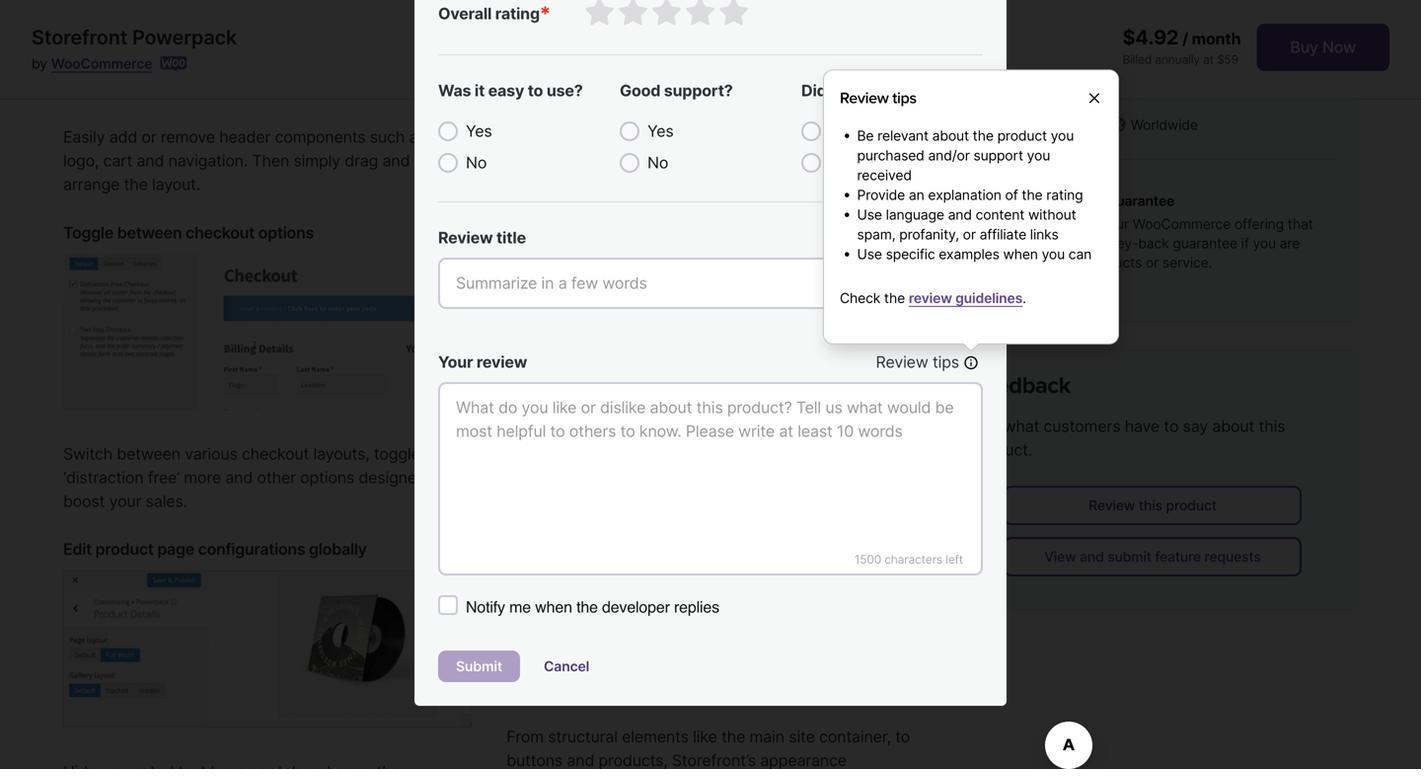 Task type: describe. For each thing, give the bounding box(es) containing it.
review tips image
[[964, 355, 980, 371]]

the right 60
[[885, 290, 906, 307]]

30-day money-back guarantee we're so confident in our woocommerce offering that we offer a 30-day money-back guarantee if you are unhappy with our products or service. refund policy
[[972, 192, 1314, 294]]

review inside review tips element
[[840, 89, 889, 108]]

did it work well?
[[802, 81, 925, 100]]

'distraction
[[63, 468, 144, 487]]

cart
[[103, 151, 132, 170]]

switch between various checkout layouts, toggle 'distraction free' more and other options designed to boost your sales.
[[63, 444, 445, 511]]

fly
[[709, 212, 727, 231]]

view and submit feature requests link
[[1004, 537, 1302, 577]]

the left the fly
[[681, 212, 705, 231]]

see
[[972, 417, 1000, 436]]

confident
[[1030, 216, 1090, 232]]

0 horizontal spatial review
[[477, 352, 527, 372]]

container,
[[820, 727, 892, 747]]

in for real
[[868, 116, 881, 136]]

this inside button
[[1139, 497, 1163, 514]]

support
[[974, 147, 1024, 164]]

1 vertical spatial guarantee
[[1173, 235, 1238, 252]]

storefront's
[[672, 751, 756, 769]]

1500 characters left
[[855, 552, 964, 567]]

/
[[1183, 29, 1189, 48]]

month
[[1192, 29, 1242, 48]]

history
[[1243, 43, 1290, 60]]

buy
[[1291, 38, 1319, 57]]

woocommerce inside '30-day money-back guarantee we're so confident in our woocommerce offering that we offer a 30-day money-back guarantee if you are unhappy with our products or service. refund policy'
[[1133, 216, 1231, 232]]

storefront extensions
[[1110, 81, 1252, 98]]

was
[[438, 81, 471, 100]]

rate product 1 star image
[[585, 0, 616, 29]]

Your review text field
[[438, 382, 983, 576]]

0 vertical spatial review tips
[[840, 89, 917, 108]]

drop
[[414, 151, 448, 170]]

buy now
[[1291, 38, 1357, 57]]

affiliate
[[980, 226, 1027, 243]]

easily add or remove header components such as the logo, cart and navigation. then simply drag and drop to arrange the layout.
[[63, 127, 467, 194]]

click
[[580, 116, 613, 136]]

edit product page configurations globally
[[63, 540, 367, 559]]

we're
[[972, 216, 1007, 232]]

select
[[636, 116, 680, 136]]

then
[[252, 151, 289, 170]]

be
[[858, 127, 874, 144]]

good support?
[[620, 81, 733, 100]]

elements inside from structural elements like the main site container, to buttons and products, storefront's appearanc
[[622, 727, 689, 747]]

check
[[840, 290, 881, 307]]

rating inside be relevant about the product you purchased and/or support you received provide an explanation of the rating use language and content without spam, profanity, or affiliate links use specific examples when you can
[[1047, 186, 1084, 203]]

an
[[909, 186, 925, 203]]

configurations
[[198, 540, 305, 559]]

developed by woocommerce image
[[160, 56, 187, 72]]

the right of
[[1022, 186, 1043, 203]]

0 vertical spatial tips
[[893, 89, 917, 108]]

layout.
[[152, 175, 200, 194]]

and right simple
[[571, 458, 599, 477]]

layout
[[822, 434, 866, 454]]

submit
[[1108, 548, 1152, 565]]

refund
[[972, 278, 1018, 294]]

or inside '30-day money-back guarantee we're so confident in our woocommerce offering that we offer a 30-day money-back guarantee if you are unhappy with our products or service. refund policy'
[[1146, 254, 1159, 271]]

to inside see what customers have to say about this product.
[[1165, 417, 1179, 436]]

review left title
[[438, 228, 493, 247]]

you right support
[[1028, 147, 1051, 164]]

no for was
[[466, 153, 487, 172]]

time.
[[507, 140, 543, 159]]

it for was
[[475, 81, 485, 100]]

links
[[1031, 226, 1059, 243]]

0 vertical spatial day
[[996, 192, 1020, 209]]

work
[[844, 81, 882, 100]]

checkout
[[186, 223, 255, 242]]

rate product 4 stars image
[[685, 0, 717, 29]]

you down links
[[1042, 246, 1065, 263]]

developer
[[602, 598, 670, 616]]

see what customers have to say about this product.
[[972, 417, 1286, 460]]

review inside review this product button
[[1089, 497, 1136, 514]]

elements inside point and click to select elements and style them in real time. adjust typography (google fonts included), colors, margin, padding, and more.
[[684, 116, 751, 136]]

familiar editor.
[[603, 458, 706, 477]]

was it easy to use?
[[438, 81, 583, 100]]

09
[[1168, 43, 1185, 60]]

are
[[1280, 235, 1301, 252]]

options inside the 'switch between various checkout layouts, toggle 'distraction free' more and other options designed to boost your sales.'
[[300, 468, 355, 487]]

real
[[885, 116, 912, 136]]

simply
[[294, 151, 341, 170]]

received
[[858, 167, 912, 184]]

about inside be relevant about the product you purchased and/or support you received provide an explanation of the rating use language and content without spam, profanity, or affiliate links use specific examples when you can
[[933, 127, 970, 144]]

0 vertical spatial guarantee
[[1109, 192, 1175, 209]]

easily
[[63, 127, 105, 147]]

rating inside overall rating *
[[495, 4, 540, 23]]

extensions
[[1180, 81, 1252, 98]]

review inside document
[[909, 290, 953, 307]]

$4.92 / month billed annually at $59
[[1123, 25, 1242, 67]]

1 vertical spatial back
[[1139, 235, 1170, 252]]

edit your homepage on the fly
[[507, 212, 727, 231]]

1 vertical spatial day
[[1063, 235, 1086, 252]]

on
[[658, 212, 677, 231]]

explanation
[[929, 186, 1002, 203]]

did
[[802, 81, 827, 100]]

to inside easily add or remove header components such as the logo, cart and navigation. then simply drag and drop to arrange the layout.
[[452, 151, 467, 170]]

by
[[32, 55, 47, 72]]

no for good
[[648, 153, 669, 172]]

buttons inside from structural elements like the main site container, to buttons and products, storefront's appearanc
[[507, 751, 563, 769]]

last
[[972, 43, 1000, 60]]

the up support
[[973, 127, 994, 144]]

when inside be relevant about the product you purchased and/or support you received provide an explanation of the rating use language and content without spam, profanity, or affiliate links use specific examples when you can
[[1004, 246, 1039, 263]]

billed
[[1123, 52, 1152, 67]]

various checkout
[[185, 444, 309, 463]]

from structural elements like the main site container, to buttons and products, storefront's appearanc
[[507, 727, 911, 769]]

title
[[497, 228, 526, 247]]

or inside be relevant about the product you purchased and/or support you received provide an explanation of the rating use language and content without spam, profanity, or affiliate links use specific examples when you can
[[963, 226, 976, 243]]

to inside point and click to select elements and style them in real time. adjust typography (google fonts included), colors, margin, padding, and more.
[[617, 116, 632, 136]]

it for did
[[831, 81, 841, 100]]

review guidelines link
[[909, 290, 1023, 307]]

simple
[[520, 458, 567, 477]]

powerpack
[[132, 25, 237, 49]]

and down such
[[383, 151, 410, 170]]

update
[[507, 434, 561, 454]]

11-
[[1150, 43, 1168, 60]]

your for edit
[[539, 212, 572, 231]]

0 vertical spatial woocommerce
[[51, 55, 152, 72]]

logo,
[[63, 151, 99, 170]]

to right easy
[[528, 81, 543, 100]]

drag
[[345, 151, 378, 170]]

the inside from structural elements like the main site container, to buttons and products, storefront's appearanc
[[722, 727, 746, 747]]

use?
[[547, 81, 583, 100]]

a inside update your homepage's text, buttons and layout from a simple and familiar editor.
[[507, 458, 516, 477]]

woocommerce link
[[51, 55, 152, 72]]

spam,
[[858, 226, 896, 243]]

can
[[1069, 246, 1092, 263]]

style them
[[787, 116, 864, 136]]

0 horizontal spatial money-
[[1023, 192, 1073, 209]]

colors,
[[865, 140, 914, 159]]

1 horizontal spatial our
[[1109, 216, 1130, 232]]

notify
[[466, 598, 505, 616]]

margin,
[[507, 164, 561, 183]]

remove
[[161, 127, 215, 147]]

arrange
[[63, 175, 120, 194]]

add
[[109, 127, 137, 147]]



Task type: vqa. For each thing, say whether or not it's contained in the screenshot.
search field
no



Task type: locate. For each thing, give the bounding box(es) containing it.
it right 'did'
[[831, 81, 841, 100]]

money- up 'products'
[[1090, 235, 1139, 252]]

support?
[[664, 81, 733, 100]]

1500
[[855, 552, 882, 567]]

1 horizontal spatial in
[[1094, 216, 1105, 232]]

rate product 5 stars image
[[719, 0, 750, 29]]

at
[[1204, 52, 1214, 67]]

1 horizontal spatial this
[[1259, 417, 1286, 436]]

day up so
[[996, 192, 1020, 209]]

0 horizontal spatial back
[[1073, 192, 1105, 209]]

or up examples in the right of the page
[[963, 226, 976, 243]]

between for checkout
[[117, 223, 182, 242]]

1 vertical spatial tips
[[933, 352, 960, 372]]

about up and/or on the right of page
[[933, 127, 970, 144]]

between for various checkout
[[117, 444, 181, 463]]

toggle between checkout options
[[63, 223, 314, 242]]

60
[[867, 286, 882, 300]]

the left the developer
[[577, 598, 598, 616]]

1 horizontal spatial product
[[998, 127, 1048, 144]]

page
[[157, 540, 194, 559]]

designed
[[359, 468, 426, 487]]

0 vertical spatial about
[[933, 127, 970, 144]]

to right container,
[[896, 727, 911, 747]]

worldwide
[[1128, 117, 1199, 134]]

left left refund
[[946, 286, 964, 300]]

back up service.
[[1139, 235, 1170, 252]]

1 vertical spatial options
[[300, 468, 355, 487]]

between down layout.
[[117, 223, 182, 242]]

review title
[[438, 228, 526, 247]]

buttons right text, at the bottom
[[730, 434, 786, 454]]

0 horizontal spatial our
[[1061, 254, 1082, 271]]

this up view and submit feature requests
[[1139, 497, 1163, 514]]

1 horizontal spatial edit
[[507, 212, 535, 231]]

review down specific
[[909, 290, 953, 307]]

rating up without on the top
[[1047, 186, 1084, 203]]

day
[[996, 192, 1020, 209], [1063, 235, 1086, 252]]

like
[[693, 727, 718, 747]]

well?
[[886, 81, 925, 100]]

more and
[[184, 468, 253, 487]]

1 vertical spatial review
[[477, 352, 527, 372]]

elements up products,
[[622, 727, 689, 747]]

homepage's
[[601, 434, 689, 454]]

structural
[[548, 727, 618, 747]]

2 horizontal spatial yes
[[829, 121, 856, 141]]

you right if
[[1254, 235, 1277, 252]]

product left page
[[95, 540, 154, 559]]

and inside from structural elements like the main site container, to buttons and products, storefront's appearanc
[[567, 751, 595, 769]]

2 it from the left
[[831, 81, 841, 100]]

and up adjust
[[548, 116, 576, 136]]

1 horizontal spatial tips
[[933, 352, 960, 372]]

a inside '30-day money-back guarantee we're so confident in our woocommerce offering that we offer a 30-day money-back guarantee if you are unhappy with our products or service. refund policy'
[[1028, 235, 1036, 252]]

review tips element
[[824, 69, 1120, 345]]

0 vertical spatial money-
[[1023, 192, 1073, 209]]

this right say at right bottom
[[1259, 417, 1286, 436]]

last update
[[972, 43, 1049, 60]]

rating right overall
[[495, 4, 540, 23]]

0 vertical spatial storefront
[[32, 25, 128, 49]]

1 horizontal spatial no
[[648, 153, 669, 172]]

in for our
[[1094, 216, 1105, 232]]

examples
[[939, 246, 1000, 263]]

1 vertical spatial between
[[117, 444, 181, 463]]

your
[[539, 212, 572, 231], [565, 434, 597, 454]]

review up 'submit' at the right bottom of page
[[1089, 497, 1136, 514]]

1 vertical spatial in
[[1094, 216, 1105, 232]]

1 vertical spatial about
[[1213, 417, 1255, 436]]

0 horizontal spatial 30-
[[972, 192, 996, 209]]

storefront down billed
[[1110, 81, 1177, 98]]

main
[[750, 727, 785, 747]]

woocommerce down storefront powerpack
[[51, 55, 152, 72]]

characters for 60
[[885, 286, 943, 300]]

product inside button
[[1167, 497, 1217, 514]]

1 left from the top
[[946, 286, 964, 300]]

of
[[1006, 186, 1019, 203]]

0 horizontal spatial woocommerce
[[51, 55, 152, 72]]

sales.
[[146, 492, 187, 511]]

yes left be
[[829, 121, 856, 141]]

now
[[1323, 38, 1357, 57]]

$59
[[1218, 52, 1239, 67]]

1 horizontal spatial version
[[1189, 43, 1240, 60]]

0 vertical spatial back
[[1073, 192, 1105, 209]]

and inside be relevant about the product you purchased and/or support you received provide an explanation of the rating use language and content without spam, profanity, or affiliate links use specific examples when you can
[[949, 206, 972, 223]]

Review title text field
[[438, 258, 983, 309]]

between inside the 'switch between various checkout layouts, toggle 'distraction free' more and other options designed to boost your sales.'
[[117, 444, 181, 463]]

to right drop
[[452, 151, 467, 170]]

say
[[1184, 417, 1209, 436]]

1 horizontal spatial or
[[963, 226, 976, 243]]

1 horizontal spatial woocommerce
[[1133, 216, 1231, 232]]

about
[[933, 127, 970, 144], [1213, 417, 1255, 436]]

product up feature
[[1167, 497, 1217, 514]]

by woocommerce
[[32, 55, 152, 72]]

options right checkout
[[258, 223, 314, 242]]

yes for was
[[466, 121, 492, 141]]

feedback
[[972, 372, 1071, 399]]

2 characters from the top
[[885, 552, 943, 567]]

0 horizontal spatial tips
[[893, 89, 917, 108]]

about inside see what customers have to say about this product.
[[1213, 417, 1255, 436]]

document inside review tips element
[[840, 126, 1103, 308]]

left for 60 characters left
[[946, 286, 964, 300]]

1 horizontal spatial review
[[909, 290, 953, 307]]

your right title
[[539, 212, 572, 231]]

edit for edit your homepage on the fly
[[507, 212, 535, 231]]

2 between from the top
[[117, 444, 181, 463]]

Notify me when the developer replies checkbox
[[438, 595, 458, 615]]

0 horizontal spatial about
[[933, 127, 970, 144]]

tips left review tips icon
[[933, 352, 960, 372]]

offer
[[994, 235, 1024, 252]]

this inside see what customers have to say about this product.
[[1259, 417, 1286, 436]]

1 vertical spatial left
[[946, 552, 964, 567]]

when right me
[[535, 598, 573, 616]]

storefront for storefront extensions
[[1110, 81, 1177, 98]]

a right offer on the top of the page
[[1028, 235, 1036, 252]]

0 vertical spatial a
[[1028, 235, 1036, 252]]

0 horizontal spatial storefront
[[32, 25, 128, 49]]

0 horizontal spatial edit
[[63, 540, 92, 559]]

buttons inside update your homepage's text, buttons and layout from a simple and familiar editor.
[[730, 434, 786, 454]]

feature
[[1156, 548, 1202, 565]]

1 horizontal spatial day
[[1063, 235, 1086, 252]]

replies
[[674, 598, 720, 616]]

0 vertical spatial characters
[[885, 286, 943, 300]]

you
[[1051, 127, 1074, 144], [1028, 147, 1051, 164], [1254, 235, 1277, 252], [1042, 246, 1065, 263]]

characters for 1500
[[885, 552, 943, 567]]

0 vertical spatial elements
[[684, 116, 751, 136]]

product up support
[[998, 127, 1048, 144]]

edit down boost your
[[63, 540, 92, 559]]

elements
[[684, 116, 751, 136], [622, 727, 689, 747]]

back up confident on the top right of the page
[[1073, 192, 1105, 209]]

the right like on the bottom
[[722, 727, 746, 747]]

3 yes from the left
[[829, 121, 856, 141]]

and/or
[[929, 147, 970, 164]]

0 horizontal spatial in
[[868, 116, 881, 136]]

in inside '30-day money-back guarantee we're so confident in our woocommerce offering that we offer a 30-day money-back guarantee if you are unhappy with our products or service. refund policy'
[[1094, 216, 1105, 232]]

rate product 3 stars image
[[652, 0, 683, 29]]

the down cart
[[124, 175, 148, 194]]

0 horizontal spatial it
[[475, 81, 485, 100]]

our up 'products'
[[1109, 216, 1130, 232]]

1 between from the top
[[117, 223, 182, 242]]

1 vertical spatial when
[[535, 598, 573, 616]]

0 vertical spatial use
[[858, 206, 883, 223]]

1 vertical spatial our
[[1061, 254, 1082, 271]]

what
[[1004, 417, 1040, 436]]

use up spam,
[[858, 206, 883, 223]]

and down typography at the top
[[633, 164, 661, 183]]

$4.92
[[1123, 25, 1179, 49]]

and down the explanation
[[949, 206, 972, 223]]

0 horizontal spatial buttons
[[507, 751, 563, 769]]

when down affiliate
[[1004, 246, 1039, 263]]

to inside from structural elements like the main site container, to buttons and products, storefront's appearanc
[[896, 727, 911, 747]]

profanity,
[[900, 226, 960, 243]]

0 vertical spatial between
[[117, 223, 182, 242]]

and down structural
[[567, 751, 595, 769]]

product inside be relevant about the product you purchased and/or support you received provide an explanation of the rating use language and content without spam, profanity, or affiliate links use specific examples when you can
[[998, 127, 1048, 144]]

or left service.
[[1146, 254, 1159, 271]]

1 vertical spatial woocommerce
[[1133, 216, 1231, 232]]

characters right 1500
[[885, 552, 943, 567]]

or inside easily add or remove header components such as the logo, cart and navigation. then simply drag and drop to arrange the layout.
[[142, 127, 157, 147]]

it right was
[[475, 81, 485, 100]]

review tips left review tips icon
[[876, 352, 960, 372]]

storefront up "by woocommerce"
[[32, 25, 128, 49]]

tips up real
[[893, 89, 917, 108]]

layouts,
[[314, 444, 370, 463]]

2 horizontal spatial or
[[1146, 254, 1159, 271]]

guidelines
[[956, 290, 1023, 307]]

you inside '30-day money-back guarantee we're so confident in our woocommerce offering that we offer a 30-day money-back guarantee if you are unhappy with our products or service. refund policy'
[[1254, 235, 1277, 252]]

0 vertical spatial in
[[868, 116, 881, 136]]

0 vertical spatial version
[[972, 5, 1021, 21]]

and up fonts
[[755, 116, 783, 136]]

overall rating *
[[438, 1, 551, 26]]

1 horizontal spatial about
[[1213, 417, 1255, 436]]

1 it from the left
[[475, 81, 485, 100]]

0 horizontal spatial a
[[507, 458, 516, 477]]

back
[[1073, 192, 1105, 209], [1139, 235, 1170, 252]]

0 vertical spatial options
[[258, 223, 314, 242]]

buttons down the from
[[507, 751, 563, 769]]

1 vertical spatial rating
[[1047, 186, 1084, 203]]

included),
[[789, 140, 861, 159]]

0 horizontal spatial yes
[[466, 121, 492, 141]]

0 vertical spatial or
[[142, 127, 157, 147]]

to
[[528, 81, 543, 100], [617, 116, 632, 136], [452, 151, 467, 170], [1165, 417, 1179, 436], [431, 468, 445, 487], [896, 727, 911, 747]]

0 vertical spatial edit
[[507, 212, 535, 231]]

no right drop
[[466, 153, 487, 172]]

0 horizontal spatial when
[[535, 598, 573, 616]]

your inside update your homepage's text, buttons and layout from a simple and familiar editor.
[[565, 434, 597, 454]]

1 horizontal spatial a
[[1028, 235, 1036, 252]]

in left real
[[868, 116, 881, 136]]

this
[[1259, 417, 1286, 436], [1139, 497, 1163, 514]]

navigation.
[[168, 151, 248, 170]]

edit down margin, at the top of page
[[507, 212, 535, 231]]

and left layout
[[790, 434, 818, 454]]

between up the free'
[[117, 444, 181, 463]]

1 characters from the top
[[885, 286, 943, 300]]

characters
[[885, 286, 943, 300], [885, 552, 943, 567]]

1 vertical spatial this
[[1139, 497, 1163, 514]]

no down select
[[648, 153, 669, 172]]

2 horizontal spatial product
[[1167, 497, 1217, 514]]

left for 1500 characters left
[[946, 552, 964, 567]]

1 vertical spatial money-
[[1090, 235, 1139, 252]]

30- up "with"
[[1039, 235, 1063, 252]]

your up simple
[[565, 434, 597, 454]]

2 no from the left
[[648, 153, 669, 172]]

switch
[[63, 444, 113, 463]]

0 vertical spatial review
[[909, 290, 953, 307]]

1 horizontal spatial buttons
[[730, 434, 786, 454]]

between
[[117, 223, 182, 242], [117, 444, 181, 463]]

0 horizontal spatial product
[[95, 540, 154, 559]]

content
[[976, 206, 1025, 223]]

1 horizontal spatial when
[[1004, 246, 1039, 263]]

and right cart
[[137, 151, 164, 170]]

to left say at right bottom
[[1165, 417, 1179, 436]]

2 yes from the left
[[648, 121, 674, 141]]

language
[[886, 206, 945, 223]]

1 vertical spatial or
[[963, 226, 976, 243]]

2023-
[[1110, 43, 1150, 60]]

and right view at right
[[1080, 548, 1105, 565]]

1 no from the left
[[466, 153, 487, 172]]

overall
[[438, 4, 492, 23]]

0 vertical spatial this
[[1259, 417, 1286, 436]]

header
[[219, 127, 271, 147]]

1 vertical spatial version
[[1189, 43, 1240, 60]]

0 horizontal spatial rating
[[495, 4, 540, 23]]

0 vertical spatial when
[[1004, 246, 1039, 263]]

to up typography at the top
[[617, 116, 632, 136]]

use down spam,
[[858, 246, 883, 263]]

money- up confident on the top right of the page
[[1023, 192, 1073, 209]]

1 use from the top
[[858, 206, 883, 223]]

1 horizontal spatial rating
[[1047, 186, 1084, 203]]

0 vertical spatial your
[[539, 212, 572, 231]]

or right add
[[142, 127, 157, 147]]

document
[[840, 126, 1103, 308]]

0 horizontal spatial version
[[972, 5, 1021, 21]]

woocommerce up service.
[[1133, 216, 1231, 232]]

if
[[1242, 235, 1250, 252]]

review tips up real
[[840, 89, 917, 108]]

0 vertical spatial left
[[946, 286, 964, 300]]

close dialog image
[[1087, 86, 1103, 110]]

as
[[409, 127, 426, 147]]

left right 1500
[[946, 552, 964, 567]]

have
[[1125, 417, 1160, 436]]

about right say at right bottom
[[1213, 417, 1255, 436]]

customers
[[1044, 417, 1121, 436]]

30- up we're
[[972, 192, 996, 209]]

check the review guidelines .
[[840, 290, 1027, 307]]

products,
[[599, 751, 668, 769]]

to inside the 'switch between various checkout layouts, toggle 'distraction free' more and other options designed to boost your sales.'
[[431, 468, 445, 487]]

specific
[[886, 246, 936, 263]]

the right as
[[430, 127, 454, 147]]

storefront
[[32, 25, 128, 49], [1110, 81, 1177, 98]]

1 horizontal spatial yes
[[648, 121, 674, 141]]

characters down specific
[[885, 286, 943, 300]]

1 vertical spatial use
[[858, 246, 883, 263]]

0 horizontal spatial or
[[142, 127, 157, 147]]

1 horizontal spatial it
[[831, 81, 841, 100]]

tips
[[893, 89, 917, 108], [933, 352, 960, 372]]

a left simple
[[507, 458, 516, 477]]

options down layouts,
[[300, 468, 355, 487]]

money-
[[1023, 192, 1073, 209], [1090, 235, 1139, 252]]

0 vertical spatial 30-
[[972, 192, 996, 209]]

2 left from the top
[[946, 552, 964, 567]]

(google
[[686, 140, 743, 159]]

yes for good
[[648, 121, 674, 141]]

1 vertical spatial 30-
[[1039, 235, 1063, 252]]

yes for did
[[829, 121, 856, 141]]

elements up (google
[[684, 116, 751, 136]]

your for update
[[565, 434, 597, 454]]

when
[[1004, 246, 1039, 263], [535, 598, 573, 616]]

our right "with"
[[1061, 254, 1082, 271]]

in right confident on the top right of the page
[[1094, 216, 1105, 232]]

a
[[1028, 235, 1036, 252], [507, 458, 516, 477]]

adjust
[[547, 140, 593, 159]]

storefront for storefront powerpack
[[32, 25, 128, 49]]

yes
[[466, 121, 492, 141], [648, 121, 674, 141], [829, 121, 856, 141]]

1 vertical spatial your
[[565, 434, 597, 454]]

components
[[275, 127, 366, 147]]

yes left point
[[466, 121, 492, 141]]

day down confident on the top right of the page
[[1063, 235, 1086, 252]]

1 horizontal spatial back
[[1139, 235, 1170, 252]]

1 horizontal spatial money-
[[1090, 235, 1139, 252]]

2 vertical spatial or
[[1146, 254, 1159, 271]]

review up be
[[840, 89, 889, 108]]

1 horizontal spatial 30-
[[1039, 235, 1063, 252]]

provide
[[858, 186, 906, 203]]

2023-11-09 version history
[[1110, 43, 1290, 60]]

service.
[[1163, 254, 1213, 271]]

1 yes from the left
[[466, 121, 492, 141]]

document containing be relevant about the product you purchased and/or support you received
[[840, 126, 1103, 308]]

you right countries
[[1051, 127, 1074, 144]]

1 vertical spatial review tips
[[876, 352, 960, 372]]

rate product 2 stars image
[[618, 0, 650, 29]]

to right designed
[[431, 468, 445, 487]]

0 horizontal spatial no
[[466, 153, 487, 172]]

guarantee up 'products'
[[1109, 192, 1175, 209]]

yes down the good support?
[[648, 121, 674, 141]]

edit for edit product page configurations globally
[[63, 540, 92, 559]]

update
[[1003, 43, 1049, 60]]

review right your
[[477, 352, 527, 372]]

product
[[998, 127, 1048, 144], [1167, 497, 1217, 514], [95, 540, 154, 559]]

1 vertical spatial edit
[[63, 540, 92, 559]]

0 horizontal spatial day
[[996, 192, 1020, 209]]

review left review tips icon
[[876, 352, 929, 372]]

1 vertical spatial buttons
[[507, 751, 563, 769]]

0 vertical spatial rating
[[495, 4, 540, 23]]

countries
[[972, 117, 1036, 134]]

2 use from the top
[[858, 246, 883, 263]]

use
[[858, 206, 883, 223], [858, 246, 883, 263]]

in inside point and click to select elements and style them in real time. adjust typography (google fonts included), colors, margin, padding, and more.
[[868, 116, 881, 136]]

1 vertical spatial elements
[[622, 727, 689, 747]]

be relevant about the product you purchased and/or support you received provide an explanation of the rating use language and content without spam, profanity, or affiliate links use specific examples when you can
[[858, 127, 1092, 263]]

1 vertical spatial a
[[507, 458, 516, 477]]

good
[[620, 81, 661, 100]]

guarantee up service.
[[1173, 235, 1238, 252]]



